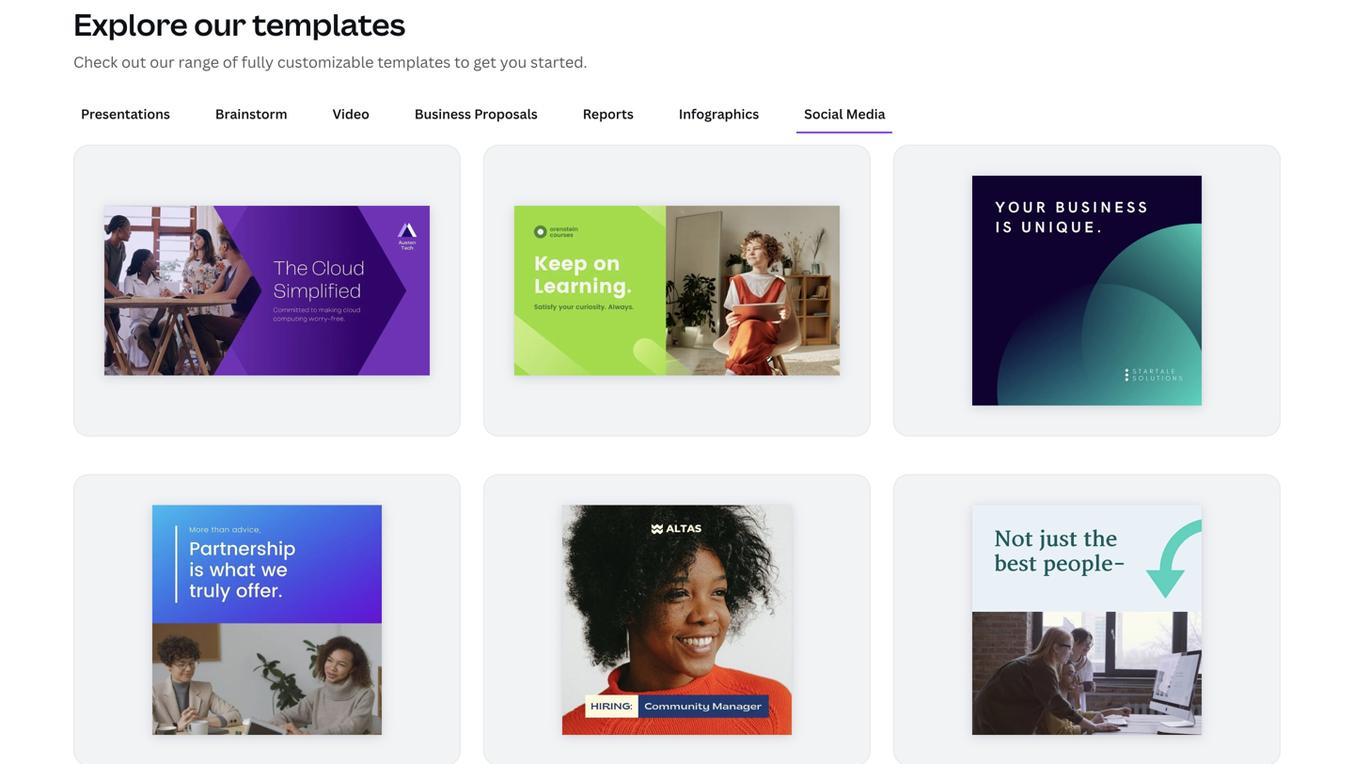 Task type: describe. For each thing, give the bounding box(es) containing it.
of
[[223, 52, 238, 72]]

1 vertical spatial templates
[[378, 52, 451, 72]]

started.
[[531, 52, 588, 72]]

business
[[415, 105, 471, 123]]

reports
[[583, 105, 634, 123]]

out
[[121, 52, 146, 72]]

reports button
[[576, 96, 642, 132]]

video button
[[325, 96, 377, 132]]

blue and beige woman pop of element hiring announcement non-static linkedin post image
[[562, 506, 792, 736]]

green text-heavy human resources consultancy professional/business services linkedin video ad image
[[973, 506, 1203, 736]]

media
[[846, 105, 886, 123]]

range
[[178, 52, 219, 72]]

you
[[500, 52, 527, 72]]

brainstorm
[[215, 105, 288, 123]]

fully
[[242, 52, 274, 72]]

proposals
[[474, 105, 538, 123]]

social media
[[805, 105, 886, 123]]

video
[[333, 105, 370, 123]]

social media button
[[797, 96, 893, 132]]

green professional gradients specialized courses education linkedin single image ad image
[[515, 206, 840, 376]]

1 horizontal spatial our
[[194, 4, 246, 45]]



Task type: vqa. For each thing, say whether or not it's contained in the screenshot.
the designs inside the invite everyone on your team to collaborate on designs with canva for teams.
no



Task type: locate. For each thing, give the bounding box(es) containing it.
blue professional gradients management professional/business services linkedin video ad image
[[152, 506, 382, 736]]

0 horizontal spatial our
[[150, 52, 175, 72]]

templates up customizable
[[252, 4, 406, 45]]

templates left to
[[378, 52, 451, 72]]

technology professional/business services linkedin single image ad in violet white professional gradients style image
[[104, 206, 430, 376]]

explore our templates check out our range of fully customizable templates to get you started.
[[73, 4, 588, 72]]

our
[[194, 4, 246, 45], [150, 52, 175, 72]]

check
[[73, 52, 118, 72]]

business proposals button
[[407, 96, 545, 132]]

presentations
[[81, 105, 170, 123]]

social
[[805, 105, 843, 123]]

business proposals
[[415, 105, 538, 123]]

explore
[[73, 4, 188, 45]]

customizable
[[277, 52, 374, 72]]

0 vertical spatial our
[[194, 4, 246, 45]]

templates
[[252, 4, 406, 45], [378, 52, 451, 72]]

our up of
[[194, 4, 246, 45]]

infographics button
[[672, 96, 767, 132]]

to
[[454, 52, 470, 72]]

1 vertical spatial our
[[150, 52, 175, 72]]

0 vertical spatial templates
[[252, 4, 406, 45]]

get
[[474, 52, 497, 72]]

green gradient technology professional/business services linkedin video ad image
[[973, 176, 1203, 406]]

infographics
[[679, 105, 759, 123]]

our right the out
[[150, 52, 175, 72]]

presentations button
[[73, 96, 178, 132]]

brainstorm button
[[208, 96, 295, 132]]



